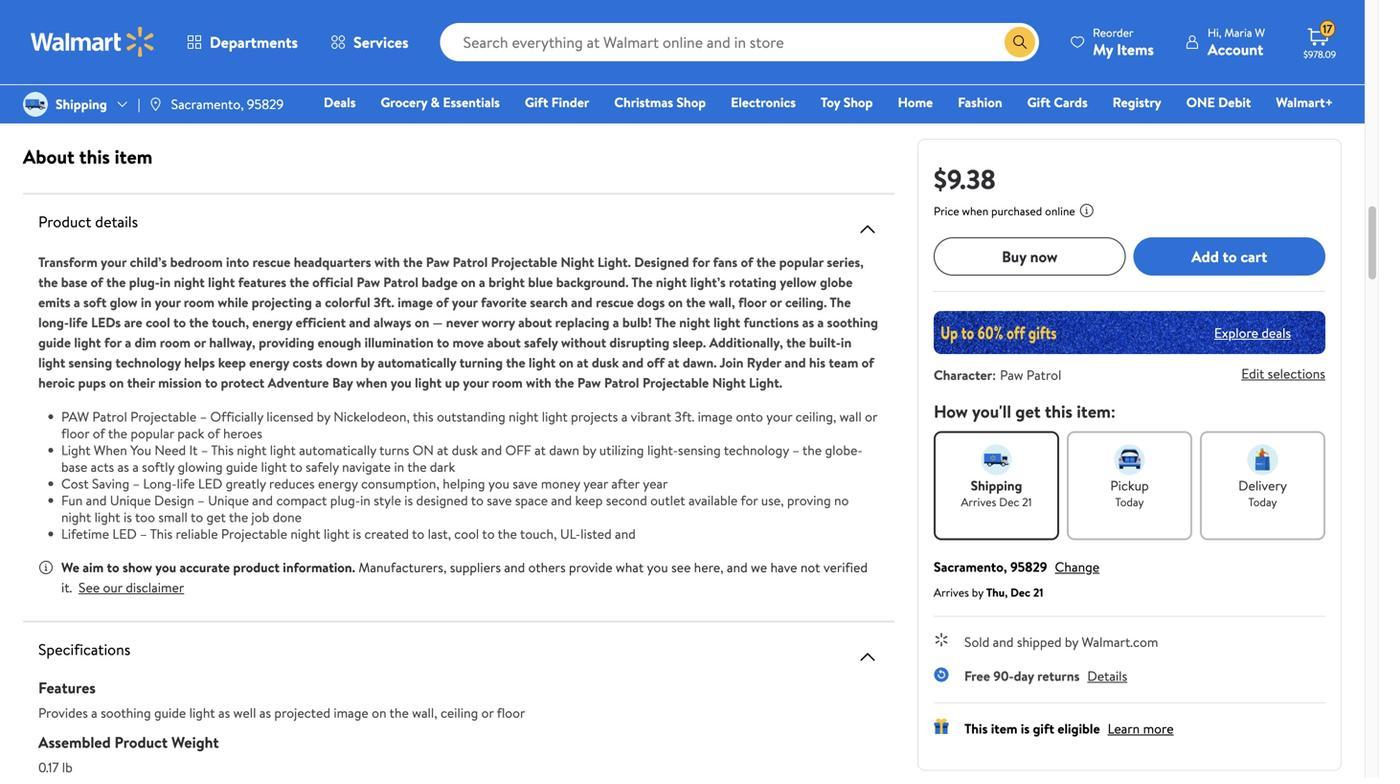 Task type: describe. For each thing, give the bounding box(es) containing it.
the up badge
[[403, 253, 423, 272]]

dusk inside transform your child's bedroom into rescue headquarters with the paw patrol projectable night light. designed for fans of the popular series, the base of the plug-in night light features the official paw patrol badge on a bright blue background. the night light's rotating yellow globe emits a soft glow in your room while projecting a colorful 3ft. image of your favorite search and rescue dogs on the wall, floor or ceiling. the long-life leds are cool to the touch, energy efficient and always on — never worry about replacing a bulb! the night light functions as a soothing guide light for a dim room or hallway, providing enough illumination to move about safely without disrupting sleep. additionally, the built-in light sensing technology helps keep energy costs down by automatically turning the light on at dusk and off at dawn. join ryder and his team of heroic pups on their mission to protect adventure bay when you light up your room with the paw patrol projectable night light.
[[592, 354, 619, 372]]

home
[[898, 93, 933, 112]]

intent image for shipping image
[[981, 445, 1012, 476]]

guide inside paw patrol projectable – officially licensed by nickelodeon, this outstanding night light projects a vibrant 3ft. image onto your ceiling, wall or floor of the popular pack of heroes light when you need it – this night light automatically turns on at dusk and off at dawn by utilizing light-sensing technology – the globe- base acts as a softly glowing guide light to safely navigate in the dark cost saving – long-life led greatly reduces energy consumption, helping you save money year after year fun and unique design – unique and compact plug-in style is designed to save space and keep second outlet available for use, proving no night light is too small to get the job done lifetime led – this reliable projectable night light is created to last, cool to the touch, ul-listed and
[[226, 458, 258, 477]]

gift cards
[[1028, 93, 1088, 112]]

0 horizontal spatial this
[[150, 525, 173, 544]]

delivery today
[[1239, 477, 1287, 511]]

here,
[[694, 559, 724, 577]]

wall, inside features provides a soothing guide light as well as projected image on the wall, ceiling or floor assembled product weight 0.17 lb
[[412, 704, 437, 723]]

the left "built-"
[[787, 333, 806, 352]]

departments
[[210, 32, 298, 53]]

dec inside sacramento, 95829 change arrives by thu, dec 21
[[1011, 585, 1031, 601]]

light left up
[[415, 374, 442, 392]]

1 horizontal spatial led
[[198, 475, 222, 493]]

0 horizontal spatial the
[[632, 273, 653, 292]]

rotating
[[729, 273, 777, 292]]

of up soft
[[91, 273, 103, 292]]

ceiling,
[[796, 408, 837, 426]]

1 horizontal spatial rescue
[[596, 293, 634, 312]]

weight
[[171, 732, 219, 753]]

projects
[[571, 408, 618, 426]]

deals
[[324, 93, 356, 112]]

and right "fun"
[[86, 491, 107, 510]]

when
[[94, 441, 127, 460]]

price when purchased online
[[934, 203, 1076, 219]]

product
[[233, 559, 280, 577]]

well
[[233, 704, 256, 723]]

light's
[[690, 273, 726, 292]]

1 shipping from the left
[[61, 14, 102, 31]]

to down —
[[437, 333, 449, 352]]

night down the bedroom
[[174, 273, 205, 292]]

at right off
[[668, 354, 680, 372]]

projectable up blue
[[491, 253, 558, 272]]

use,
[[761, 491, 784, 510]]

additionally,
[[710, 333, 783, 352]]

about
[[23, 143, 75, 170]]

pups
[[78, 374, 106, 392]]

his
[[809, 354, 826, 372]]

paw up "projects"
[[578, 374, 601, 392]]

built-
[[809, 333, 841, 352]]

nickelodeon,
[[334, 408, 410, 426]]

electronics link
[[722, 92, 805, 113]]

see our disclaimer
[[79, 579, 184, 597]]

image inside features provides a soothing guide light as well as projected image on the wall, ceiling or floor assembled product weight 0.17 lb
[[334, 704, 369, 723]]

2 year from the left
[[643, 475, 668, 493]]

to left last,
[[412, 525, 425, 544]]

style
[[374, 491, 401, 510]]

0 vertical spatial night
[[561, 253, 594, 272]]

navigate
[[342, 458, 391, 477]]

and right space
[[551, 491, 572, 510]]

to inside button
[[1223, 246, 1237, 267]]

edit selections
[[1242, 364, 1326, 383]]

– left officially
[[200, 408, 207, 426]]

available
[[689, 491, 738, 510]]

you'll
[[972, 400, 1012, 424]]

finder
[[552, 93, 589, 112]]

|
[[138, 95, 140, 113]]

small
[[158, 508, 188, 527]]

3 2-day shipping from the left
[[684, 14, 756, 31]]

is left created
[[353, 525, 361, 544]]

one debit link
[[1178, 92, 1260, 113]]

night down designed
[[656, 273, 687, 292]]

intent image for delivery image
[[1248, 445, 1278, 476]]

by inside transform your child's bedroom into rescue headquarters with the paw patrol projectable night light. designed for fans of the popular series, the base of the plug-in night light features the official paw patrol badge on a bright blue background. the night light's rotating yellow globe emits a soft glow in your room while projecting a colorful 3ft. image of your favorite search and rescue dogs on the wall, floor or ceiling. the long-life leds are cool to the touch, energy efficient and always on — never worry about replacing a bulb! the night light functions as a soothing guide light for a dim room or hallway, providing enough illumination to move about safely without disrupting sleep. additionally, the built-in light sensing technology helps keep energy costs down by automatically turning the light on at dusk and off at dawn. join ryder and his team of heroic pups on their mission to protect adventure bay when you light up your room with the paw patrol projectable night light.
[[361, 354, 375, 372]]

shop for toy shop
[[844, 93, 873, 112]]

0 vertical spatial about
[[518, 313, 552, 332]]

light up information.
[[324, 525, 350, 544]]

dawn.
[[683, 354, 717, 372]]

1 vertical spatial light.
[[749, 374, 783, 392]]

to right designed
[[471, 491, 484, 510]]

fashion link
[[950, 92, 1011, 113]]

life inside paw patrol projectable – officially licensed by nickelodeon, this outstanding night light projects a vibrant 3ft. image onto your ceiling, wall or floor of the popular pack of heroes light when you need it – this night light automatically turns on at dusk and off at dawn by utilizing light-sensing technology – the globe- base acts as a softly glowing guide light to safely navigate in the dark cost saving – long-life led greatly reduces energy consumption, helping you save money year after year fun and unique design – unique and compact plug-in style is designed to save space and keep second outlet available for use, proving no night light is too small to get the job done lifetime led – this reliable projectable night light is created to last, cool to the touch, ul-listed and
[[177, 475, 195, 493]]

in up the team
[[841, 333, 852, 352]]

2 2-day shipping from the left
[[467, 14, 538, 31]]

light inside features provides a soothing guide light as well as projected image on the wall, ceiling or floor assembled product weight 0.17 lb
[[189, 704, 215, 723]]

your inside paw patrol projectable – officially licensed by nickelodeon, this outstanding night light projects a vibrant 3ft. image onto your ceiling, wall or floor of the popular pack of heroes light when you need it – this night light automatically turns on at dusk and off at dawn by utilizing light-sensing technology – the globe- base acts as a softly glowing guide light to safely navigate in the dark cost saving – long-life led greatly reduces energy consumption, helping you save money year after year fun and unique design – unique and compact plug-in style is designed to save space and keep second outlet available for use, proving no night light is too small to get the job done lifetime led – this reliable projectable night light is created to last, cool to the touch, ul-listed and
[[767, 408, 793, 426]]

guide inside features provides a soothing guide light as well as projected image on the wall, ceiling or floor assembled product weight 0.17 lb
[[154, 704, 186, 723]]

verified
[[824, 559, 868, 577]]

– down ceiling,
[[792, 441, 800, 460]]

1 vertical spatial energy
[[249, 354, 289, 372]]

1 horizontal spatial when
[[962, 203, 989, 219]]

21 inside sacramento, 95829 change arrives by thu, dec 21
[[1034, 585, 1044, 601]]

0 horizontal spatial product
[[38, 211, 91, 232]]

services button
[[314, 19, 425, 65]]

delivery
[[1239, 477, 1287, 495]]

glow
[[110, 293, 138, 312]]

free 90-day returns details
[[965, 667, 1128, 686]]

a left dim
[[125, 333, 131, 352]]

night up the off
[[509, 408, 539, 426]]

add to cart button
[[1134, 238, 1326, 276]]

product details image
[[856, 218, 879, 241]]

and down colorful
[[349, 313, 371, 332]]

cool inside paw patrol projectable – officially licensed by nickelodeon, this outstanding night light projects a vibrant 3ft. image onto your ceiling, wall or floor of the popular pack of heroes light when you need it – this night light automatically turns on at dusk and off at dawn by utilizing light-sensing technology – the globe- base acts as a softly glowing guide light to safely navigate in the dark cost saving – long-life led greatly reduces energy consumption, helping you save money year after year fun and unique design – unique and compact plug-in style is designed to save space and keep second outlet available for use, proving no night light is too small to get the job done lifetime led – this reliable projectable night light is created to last, cool to the touch, ul-listed and
[[454, 525, 479, 544]]

light up compact
[[261, 458, 287, 477]]

light up dawn
[[542, 408, 568, 426]]

keep inside transform your child's bedroom into rescue headquarters with the paw patrol projectable night light. designed for fans of the popular series, the base of the plug-in night light features the official paw patrol badge on a bright blue background. the night light's rotating yellow globe emits a soft glow in your room while projecting a colorful 3ft. image of your favorite search and rescue dogs on the wall, floor or ceiling. the long-life leds are cool to the touch, energy efficient and always on — never worry about replacing a bulb! the night light functions as a soothing guide light for a dim room or hallway, providing enough illumination to move about safely without disrupting sleep. additionally, the built-in light sensing technology helps keep energy costs down by automatically turning the light on at dusk and off at dawn. join ryder and his team of heroic pups on their mission to protect adventure bay when you light up your room with the paw patrol projectable night light.
[[218, 354, 246, 372]]

home link
[[889, 92, 942, 113]]

1 vertical spatial the
[[830, 293, 851, 312]]

sacramento, for sacramento, 95829
[[171, 95, 244, 113]]

is left gift
[[1021, 720, 1030, 739]]

efficient
[[296, 313, 346, 332]]

product inside features provides a soothing guide light as well as projected image on the wall, ceiling or floor assembled product weight 0.17 lb
[[114, 732, 168, 753]]

emits
[[38, 293, 70, 312]]

and right sold
[[993, 633, 1014, 652]]

or up helps
[[194, 333, 206, 352]]

the left you
[[108, 424, 127, 443]]

too
[[135, 508, 155, 527]]

background.
[[556, 273, 629, 292]]

the inside features provides a soothing guide light as well as projected image on the wall, ceiling or floor assembled product weight 0.17 lb
[[390, 704, 409, 723]]

returns
[[1038, 667, 1080, 686]]

of down badge
[[436, 293, 449, 312]]

0 vertical spatial item
[[115, 143, 153, 170]]

sold and shipped by walmart.com
[[965, 633, 1159, 652]]

badge
[[422, 273, 458, 292]]

3 2- from the left
[[684, 14, 695, 31]]

the up helps
[[189, 313, 209, 332]]

light down saving
[[94, 508, 120, 527]]

colorful
[[325, 293, 371, 312]]

off
[[647, 354, 665, 372]]

gift for gift finder
[[525, 93, 548, 112]]

while
[[218, 293, 248, 312]]

how you'll get this item:
[[934, 400, 1116, 424]]

in left style
[[360, 491, 371, 510]]

projectable up need
[[130, 408, 197, 426]]

created
[[365, 525, 409, 544]]

item:
[[1077, 400, 1116, 424]]

designed
[[634, 253, 689, 272]]

gifting made easy image
[[934, 719, 949, 735]]

night down compact
[[291, 525, 320, 544]]

explore deals link
[[1207, 316, 1299, 350]]

and right listed
[[615, 525, 636, 544]]

plug- inside paw patrol projectable – officially licensed by nickelodeon, this outstanding night light projects a vibrant 3ft. image onto your ceiling, wall or floor of the popular pack of heroes light when you need it – this night light automatically turns on at dusk and off at dawn by utilizing light-sensing technology – the globe- base acts as a softly glowing guide light to safely navigate in the dark cost saving – long-life led greatly reduces energy consumption, helping you save money year after year fun and unique design – unique and compact plug-in style is designed to save space and keep second outlet available for use, proving no night light is too small to get the job done lifetime led – this reliable projectable night light is created to last, cool to the touch, ul-listed and
[[330, 491, 360, 510]]

patrol up "projects"
[[604, 374, 639, 392]]

1 vertical spatial for
[[104, 333, 122, 352]]

official
[[312, 273, 353, 292]]

in down child's
[[160, 273, 171, 292]]

at right on in the bottom of the page
[[437, 441, 449, 460]]

product details
[[38, 211, 138, 232]]

your left child's
[[101, 253, 127, 272]]

sacramento, for sacramento, 95829 change arrives by thu, dec 21
[[934, 558, 1007, 577]]

or inside features provides a soothing guide light as well as projected image on the wall, ceiling or floor assembled product weight 0.17 lb
[[482, 704, 494, 723]]

is left too
[[124, 508, 132, 527]]

1 vertical spatial room
[[160, 333, 191, 352]]

character : paw patrol
[[934, 366, 1062, 385]]

long-
[[38, 313, 69, 332]]

the down without
[[555, 374, 574, 392]]

of right "light"
[[93, 424, 105, 443]]

night up the sleep.
[[679, 313, 710, 332]]

projectable up product
[[221, 525, 287, 544]]

designed
[[416, 491, 468, 510]]

by right dawn
[[583, 441, 596, 460]]

a left bulb!
[[613, 313, 619, 332]]

christmas shop
[[614, 93, 706, 112]]

your up never
[[452, 293, 478, 312]]

up to sixty percent off deals. shop now. image
[[934, 311, 1326, 354]]

registry link
[[1104, 92, 1170, 113]]

down
[[326, 354, 358, 372]]

and left compact
[[252, 491, 273, 510]]

as left well
[[218, 704, 230, 723]]

floor inside transform your child's bedroom into rescue headquarters with the paw patrol projectable night light. designed for fans of the popular series, the base of the plug-in night light features the official paw patrol badge on a bright blue background. the night light's rotating yellow globe emits a soft glow in your room while projecting a colorful 3ft. image of your favorite search and rescue dogs on the wall, floor or ceiling. the long-life leds are cool to the touch, energy efficient and always on — never worry about replacing a bulb! the night light functions as a soothing guide light for a dim room or hallway, providing enough illumination to move about safely without disrupting sleep. additionally, the built-in light sensing technology helps keep energy costs down by automatically turning the light on at dusk and off at dawn. join ryder and his team of heroic pups on their mission to protect adventure bay when you light up your room with the paw patrol projectable night light.
[[739, 293, 767, 312]]

to right small
[[191, 508, 203, 527]]

0 horizontal spatial with
[[375, 253, 400, 272]]

1 unique from the left
[[110, 491, 151, 510]]

are
[[124, 313, 142, 332]]

deals
[[1262, 324, 1291, 342]]

a up efficient
[[315, 293, 322, 312]]

series,
[[827, 253, 864, 272]]

light up additionally,
[[714, 313, 741, 332]]

patrol up badge
[[453, 253, 488, 272]]

by right "licensed"
[[317, 408, 330, 426]]

light up while at the top left
[[208, 273, 235, 292]]

at down without
[[577, 354, 589, 372]]

1 horizontal spatial for
[[693, 253, 710, 272]]

automatically inside paw patrol projectable – officially licensed by nickelodeon, this outstanding night light projects a vibrant 3ft. image onto your ceiling, wall or floor of the popular pack of heroes light when you need it – this night light automatically turns on at dusk and off at dawn by utilizing light-sensing technology – the globe- base acts as a softly glowing guide light to safely navigate in the dark cost saving – long-life led greatly reduces energy consumption, helping you save money year after year fun and unique design – unique and compact plug-in style is designed to save space and keep second outlet available for use, proving no night light is too small to get the job done lifetime led – this reliable projectable night light is created to last, cool to the touch, ul-listed and
[[299, 441, 376, 460]]

of up the rotating
[[741, 253, 754, 272]]

as right well
[[259, 704, 271, 723]]

have
[[771, 559, 798, 577]]

when inside transform your child's bedroom into rescue headquarters with the paw patrol projectable night light. designed for fans of the popular series, the base of the plug-in night light features the official paw patrol badge on a bright blue background. the night light's rotating yellow globe emits a soft glow in your room while projecting a colorful 3ft. image of your favorite search and rescue dogs on the wall, floor or ceiling. the long-life leds are cool to the touch, energy efficient and always on — never worry about replacing a bulb! the night light functions as a soothing guide light for a dim room or hallway, providing enough illumination to move about safely without disrupting sleep. additionally, the built-in light sensing technology helps keep energy costs down by automatically turning the light on at dusk and off at dawn. join ryder and his team of heroic pups on their mission to protect adventure bay when you light up your room with the paw patrol projectable night light.
[[356, 374, 388, 392]]

into
[[226, 253, 249, 272]]

account
[[1208, 39, 1264, 60]]

and down disrupting on the left top of the page
[[622, 354, 644, 372]]

1 2- from the left
[[31, 14, 41, 31]]

2 vertical spatial room
[[492, 374, 523, 392]]

walmart.com
[[1082, 633, 1159, 652]]

1 vertical spatial item
[[991, 720, 1018, 739]]

0 horizontal spatial this
[[79, 143, 110, 170]]

of right the team
[[862, 354, 874, 372]]

to up suppliers
[[482, 525, 495, 544]]

details
[[1088, 667, 1128, 686]]

sold
[[965, 633, 990, 652]]

in right the glow
[[141, 293, 152, 312]]

one
[[1187, 93, 1215, 112]]

– left long-
[[133, 475, 140, 493]]

– right design
[[197, 491, 205, 510]]

paw up colorful
[[357, 273, 380, 292]]

bedroom
[[170, 253, 223, 272]]

a left soft
[[74, 293, 80, 312]]

light up heroic
[[38, 354, 65, 372]]

functions
[[744, 313, 799, 332]]

glowing
[[178, 458, 223, 477]]

base inside transform your child's bedroom into rescue headquarters with the paw patrol projectable night light. designed for fans of the popular series, the base of the plug-in night light features the official paw patrol badge on a bright blue background. the night light's rotating yellow globe emits a soft glow in your room while projecting a colorful 3ft. image of your favorite search and rescue dogs on the wall, floor or ceiling. the long-life leds are cool to the touch, energy efficient and always on — never worry about replacing a bulb! the night light functions as a soothing guide light for a dim room or hallway, providing enough illumination to move about safely without disrupting sleep. additionally, the built-in light sensing technology helps keep energy costs down by automatically turning the light on at dusk and off at dawn. join ryder and his team of heroic pups on their mission to protect adventure bay when you light up your room with the paw patrol projectable night light.
[[61, 273, 87, 292]]

assembled
[[38, 732, 111, 753]]

paw up badge
[[426, 253, 450, 272]]

2 horizontal spatial this
[[1045, 400, 1073, 424]]

0 vertical spatial energy
[[252, 313, 292, 332]]

light down the 'leds'
[[74, 333, 101, 352]]

guide inside transform your child's bedroom into rescue headquarters with the paw patrol projectable night light. designed for fans of the popular series, the base of the plug-in night light features the official paw patrol badge on a bright blue background. the night light's rotating yellow globe emits a soft glow in your room while projecting a colorful 3ft. image of your favorite search and rescue dogs on the wall, floor or ceiling. the long-life leds are cool to the touch, energy efficient and always on — never worry about replacing a bulb! the night light functions as a soothing guide light for a dim room or hallway, providing enough illumination to move about safely without disrupting sleep. additionally, the built-in light sensing technology helps keep energy costs down by automatically turning the light on at dusk and off at dawn. join ryder and his team of heroic pups on their mission to protect adventure bay when you light up your room with the paw patrol projectable night light.
[[38, 333, 71, 352]]

proving
[[787, 491, 831, 510]]

popular inside transform your child's bedroom into rescue headquarters with the paw patrol projectable night light. designed for fans of the popular series, the base of the plug-in night light features the official paw patrol badge on a bright blue background. the night light's rotating yellow globe emits a soft glow in your room while projecting a colorful 3ft. image of your favorite search and rescue dogs on the wall, floor or ceiling. the long-life leds are cool to the touch, energy efficient and always on — never worry about replacing a bulb! the night light functions as a soothing guide light for a dim room or hallway, providing enough illumination to move about safely without disrupting sleep. additionally, the built-in light sensing technology helps keep energy costs down by automatically turning the light on at dusk and off at dawn. join ryder and his team of heroic pups on their mission to protect adventure bay when you light up your room with the paw patrol projectable night light.
[[779, 253, 824, 272]]

their
[[127, 374, 155, 392]]

0 horizontal spatial light.
[[598, 253, 631, 272]]

$9.38
[[934, 160, 996, 198]]

in left on in the bottom of the page
[[394, 458, 404, 477]]

Search search field
[[440, 23, 1040, 61]]

soothing inside transform your child's bedroom into rescue headquarters with the paw patrol projectable night light. designed for fans of the popular series, the base of the plug-in night light features the official paw patrol badge on a bright blue background. the night light's rotating yellow globe emits a soft glow in your room while projecting a colorful 3ft. image of your favorite search and rescue dogs on the wall, floor or ceiling. the long-life leds are cool to the touch, energy efficient and always on — never worry about replacing a bulb! the night light functions as a soothing guide light for a dim room or hallway, providing enough illumination to move about safely without disrupting sleep. additionally, the built-in light sensing technology helps keep energy costs down by automatically turning the light on at dusk and off at dawn. join ryder and his team of heroic pups on their mission to protect adventure bay when you light up your room with the paw patrol projectable night light.
[[827, 313, 878, 332]]

image inside paw patrol projectable – officially licensed by nickelodeon, this outstanding night light projects a vibrant 3ft. image onto your ceiling, wall or floor of the popular pack of heroes light when you need it – this night light automatically turns on at dusk and off at dawn by utilizing light-sensing technology – the globe- base acts as a softly glowing guide light to safely navigate in the dark cost saving – long-life led greatly reduces energy consumption, helping you save money year after year fun and unique design – unique and compact plug-in style is designed to save space and keep second outlet available for use, proving no night light is too small to get the job done lifetime led – this reliable projectable night light is created to last, cool to the touch, ul-listed and
[[698, 408, 733, 426]]

1 horizontal spatial the
[[655, 313, 676, 332]]

keep inside paw patrol projectable – officially licensed by nickelodeon, this outstanding night light projects a vibrant 3ft. image onto your ceiling, wall or floor of the popular pack of heroes light when you need it – this night light automatically turns on at dusk and off at dawn by utilizing light-sensing technology – the globe- base acts as a softly glowing guide light to safely navigate in the dark cost saving – long-life led greatly reduces energy consumption, helping you save money year after year fun and unique design – unique and compact plug-in style is designed to save space and keep second outlet available for use, proving no night light is too small to get the job done lifetime led – this reliable projectable night light is created to last, cool to the touch, ul-listed and
[[575, 491, 603, 510]]

cards
[[1054, 93, 1088, 112]]

second
[[606, 491, 647, 510]]

night up greatly
[[237, 441, 267, 460]]

by inside sacramento, 95829 change arrives by thu, dec 21
[[972, 585, 984, 601]]

as inside transform your child's bedroom into rescue headquarters with the paw patrol projectable night light. designed for fans of the popular series, the base of the plug-in night light features the official paw patrol badge on a bright blue background. the night light's rotating yellow globe emits a soft glow in your room while projecting a colorful 3ft. image of your favorite search and rescue dogs on the wall, floor or ceiling. the long-life leds are cool to the touch, energy efficient and always on — never worry about replacing a bulb! the night light functions as a soothing guide light for a dim room or hallway, providing enough illumination to move about safely without disrupting sleep. additionally, the built-in light sensing technology helps keep energy costs down by automatically turning the light on at dusk and off at dawn. join ryder and his team of heroic pups on their mission to protect adventure bay when you light up your room with the paw patrol projectable night light.
[[802, 313, 814, 332]]

3 shipping from the left
[[715, 14, 756, 31]]

to up helps
[[173, 313, 186, 332]]

reorder
[[1093, 24, 1134, 41]]

on left —
[[415, 313, 429, 332]]

on right dogs
[[668, 293, 683, 312]]

on down without
[[559, 354, 574, 372]]

0 horizontal spatial save
[[487, 491, 512, 510]]

space
[[515, 491, 548, 510]]

get inside paw patrol projectable – officially licensed by nickelodeon, this outstanding night light projects a vibrant 3ft. image onto your ceiling, wall or floor of the popular pack of heroes light when you need it – this night light automatically turns on at dusk and off at dawn by utilizing light-sensing technology – the globe- base acts as a softly glowing guide light to safely navigate in the dark cost saving – long-life led greatly reduces energy consumption, helping you save money year after year fun and unique design – unique and compact plug-in style is designed to save space and keep second outlet available for use, proving no night light is too small to get the job done lifetime led – this reliable projectable night light is created to last, cool to the touch, ul-listed and
[[206, 508, 226, 527]]

replacing
[[555, 313, 610, 332]]

buy now
[[1002, 246, 1058, 267]]

21 inside shipping arrives dec 21
[[1022, 494, 1032, 511]]

floor inside features provides a soothing guide light as well as projected image on the wall, ceiling or floor assembled product weight 0.17 lb
[[497, 704, 525, 723]]

my
[[1093, 39, 1113, 60]]



Task type: vqa. For each thing, say whether or not it's contained in the screenshot.
day's trial
no



Task type: locate. For each thing, give the bounding box(es) containing it.
guide
[[38, 333, 71, 352], [226, 458, 258, 477], [154, 704, 186, 723]]

21
[[1022, 494, 1032, 511], [1034, 585, 1044, 601]]

on
[[461, 273, 476, 292], [668, 293, 683, 312], [415, 313, 429, 332], [559, 354, 574, 372], [109, 374, 124, 392], [372, 704, 387, 723]]

bay
[[332, 374, 353, 392]]

shop inside toy shop link
[[844, 93, 873, 112]]

dusk up helping
[[452, 441, 478, 460]]

1 horizontal spatial 3ft.
[[675, 408, 695, 426]]

3ft. inside transform your child's bedroom into rescue headquarters with the paw patrol projectable night light. designed for fans of the popular series, the base of the plug-in night light features the official paw patrol badge on a bright blue background. the night light's rotating yellow globe emits a soft glow in your room while projecting a colorful 3ft. image of your favorite search and rescue dogs on the wall, floor or ceiling. the long-life leds are cool to the touch, energy efficient and always on — never worry about replacing a bulb! the night light functions as a soothing guide light for a dim room or hallway, providing enough illumination to move about safely without disrupting sleep. additionally, the built-in light sensing technology helps keep energy costs down by automatically turning the light on at dusk and off at dawn. join ryder and his team of heroic pups on their mission to protect adventure bay when you light up your room with the paw patrol projectable night light.
[[374, 293, 394, 312]]

guide up weight
[[154, 704, 186, 723]]

by right the shipped
[[1065, 633, 1079, 652]]

toy shop link
[[812, 92, 882, 113]]

favorite
[[481, 293, 527, 312]]

automatically down illumination
[[378, 354, 456, 372]]

0 vertical spatial image
[[398, 293, 433, 312]]

information.
[[283, 559, 355, 577]]

1 vertical spatial 3ft.
[[675, 408, 695, 426]]

gift cards link
[[1019, 92, 1097, 113]]

0 vertical spatial plug-
[[129, 273, 160, 292]]

1 vertical spatial dec
[[1011, 585, 1031, 601]]

0 vertical spatial when
[[962, 203, 989, 219]]

light. down ryder
[[749, 374, 783, 392]]

on inside features provides a soothing guide light as well as projected image on the wall, ceiling or floor assembled product weight 0.17 lb
[[372, 704, 387, 723]]

and left the off
[[481, 441, 502, 460]]

the left globe-
[[803, 441, 822, 460]]

as
[[802, 313, 814, 332], [117, 458, 129, 477], [218, 704, 230, 723], [259, 704, 271, 723]]

to down helps
[[205, 374, 218, 392]]

2 horizontal spatial shipping
[[715, 14, 756, 31]]

join
[[720, 354, 744, 372]]

0 vertical spatial this
[[211, 441, 234, 460]]

1 horizontal spatial night
[[712, 374, 746, 392]]

outlet
[[651, 491, 686, 510]]

0 vertical spatial sacramento,
[[171, 95, 244, 113]]

2 2- from the left
[[467, 14, 477, 31]]

at right the off
[[535, 441, 546, 460]]

safely down the search
[[524, 333, 558, 352]]

gift inside gift finder link
[[525, 93, 548, 112]]

a left bright
[[479, 273, 485, 292]]

1 vertical spatial popular
[[131, 424, 174, 443]]

soothing
[[827, 313, 878, 332], [101, 704, 151, 723]]

paw patrol projectable – officially licensed by nickelodeon, this outstanding night light projects a vibrant 3ft. image onto your ceiling, wall or floor of the popular pack of heroes light when you need it – this night light automatically turns on at dusk and off at dawn by utilizing light-sensing technology – the globe- base acts as a softly glowing guide light to safely navigate in the dark cost saving – long-life led greatly reduces energy consumption, helping you save money year after year fun and unique design – unique and compact plug-in style is designed to save space and keep second outlet available for use, proving no night light is too small to get the job done lifetime led – this reliable projectable night light is created to last, cool to the touch, ul-listed and
[[61, 408, 878, 544]]

0 vertical spatial sensing
[[69, 354, 112, 372]]

– right it
[[201, 441, 208, 460]]

transform
[[38, 253, 98, 272]]

1 vertical spatial led
[[112, 525, 137, 544]]

a left softly on the bottom left
[[132, 458, 139, 477]]

patrol up how you'll get this item:
[[1027, 366, 1062, 385]]

0 horizontal spatial keep
[[218, 354, 246, 372]]

95829 left change
[[1011, 558, 1048, 577]]

1 shop from the left
[[677, 93, 706, 112]]

0 vertical spatial the
[[632, 273, 653, 292]]

safely up compact
[[306, 458, 339, 477]]

long-
[[143, 475, 177, 493]]

1 vertical spatial guide
[[226, 458, 258, 477]]

1 vertical spatial plug-
[[330, 491, 360, 510]]

1 horizontal spatial sacramento,
[[934, 558, 1007, 577]]

to up compact
[[290, 458, 303, 477]]

get right small
[[206, 508, 226, 527]]

wall, inside transform your child's bedroom into rescue headquarters with the paw patrol projectable night light. designed for fans of the popular series, the base of the plug-in night light features the official paw patrol badge on a bright blue background. the night light's rotating yellow globe emits a soft glow in your room while projecting a colorful 3ft. image of your favorite search and rescue dogs on the wall, floor or ceiling. the long-life leds are cool to the touch, energy efficient and always on — never worry about replacing a bulb! the night light functions as a soothing guide light for a dim room or hallway, providing enough illumination to move about safely without disrupting sleep. additionally, the built-in light sensing technology helps keep energy costs down by automatically turning the light on at dusk and off at dawn. join ryder and his team of heroic pups on their mission to protect adventure bay when you light up your room with the paw patrol projectable night light.
[[709, 293, 735, 312]]

Walmart Site-Wide search field
[[440, 23, 1040, 61]]

is right style
[[405, 491, 413, 510]]

image inside transform your child's bedroom into rescue headquarters with the paw patrol projectable night light. designed for fans of the popular series, the base of the plug-in night light features the official paw patrol badge on a bright blue background. the night light's rotating yellow globe emits a soft glow in your room while projecting a colorful 3ft. image of your favorite search and rescue dogs on the wall, floor or ceiling. the long-life leds are cool to the touch, energy efficient and always on — never worry about replacing a bulb! the night light functions as a soothing guide light for a dim room or hallway, providing enough illumination to move about safely without disrupting sleep. additionally, the built-in light sensing technology helps keep energy costs down by automatically turning the light on at dusk and off at dawn. join ryder and his team of heroic pups on their mission to protect adventure bay when you light up your room with the paw patrol projectable night light.
[[398, 293, 433, 312]]

0 vertical spatial light.
[[598, 253, 631, 272]]

not
[[801, 559, 821, 577]]

search icon image
[[1013, 34, 1028, 50]]

guide down heroes
[[226, 458, 258, 477]]

and left we
[[727, 559, 748, 577]]

officially
[[210, 408, 263, 426]]

a up "built-"
[[818, 313, 824, 332]]

legal information image
[[1079, 203, 1095, 218]]

2 shipping from the left
[[497, 14, 538, 31]]

the right turning
[[506, 354, 526, 372]]

0 horizontal spatial year
[[584, 475, 608, 493]]

cool up dim
[[146, 313, 170, 332]]

mission
[[158, 374, 202, 392]]

patrol left badge
[[383, 273, 419, 292]]

1 horizontal spatial touch,
[[520, 525, 557, 544]]

protect
[[221, 374, 265, 392]]

1 horizontal spatial sensing
[[678, 441, 721, 460]]

1 horizontal spatial shipping
[[971, 477, 1023, 495]]

free
[[965, 667, 990, 686]]

0 horizontal spatial floor
[[61, 424, 89, 443]]

1 horizontal spatial guide
[[154, 704, 186, 723]]

night
[[174, 273, 205, 292], [656, 273, 687, 292], [679, 313, 710, 332], [509, 408, 539, 426], [237, 441, 267, 460], [61, 508, 91, 527], [291, 525, 320, 544]]

floor inside paw patrol projectable – officially licensed by nickelodeon, this outstanding night light projects a vibrant 3ft. image onto your ceiling, wall or floor of the popular pack of heroes light when you need it – this night light automatically turns on at dusk and off at dawn by utilizing light-sensing technology – the globe- base acts as a softly glowing guide light to safely navigate in the dark cost saving – long-life led greatly reduces energy consumption, helping you save money year after year fun and unique design – unique and compact plug-in style is designed to save space and keep second outlet available for use, proving no night light is too small to get the job done lifetime led – this reliable projectable night light is created to last, cool to the touch, ul-listed and
[[61, 424, 89, 443]]

1 gift from the left
[[525, 93, 548, 112]]

automatically inside transform your child's bedroom into rescue headquarters with the paw patrol projectable night light. designed for fans of the popular series, the base of the plug-in night light features the official paw patrol badge on a bright blue background. the night light's rotating yellow globe emits a soft glow in your room while projecting a colorful 3ft. image of your favorite search and rescue dogs on the wall, floor or ceiling. the long-life leds are cool to the touch, energy efficient and always on — never worry about replacing a bulb! the night light functions as a soothing guide light for a dim room or hallway, providing enough illumination to move about safely without disrupting sleep. additionally, the built-in light sensing technology helps keep energy costs down by automatically turning the light on at dusk and off at dawn. join ryder and his team of heroic pups on their mission to protect adventure bay when you light up your room with the paw patrol projectable night light.
[[378, 354, 456, 372]]

1 horizontal spatial popular
[[779, 253, 824, 272]]

light.
[[598, 253, 631, 272], [749, 374, 783, 392]]

0 vertical spatial for
[[693, 253, 710, 272]]

is
[[405, 491, 413, 510], [124, 508, 132, 527], [353, 525, 361, 544], [1021, 720, 1030, 739]]

with up the off
[[526, 374, 552, 392]]

shipping inside shipping arrives dec 21
[[971, 477, 1023, 495]]

0 horizontal spatial sensing
[[69, 354, 112, 372]]

0 horizontal spatial automatically
[[299, 441, 376, 460]]

explore deals
[[1215, 324, 1291, 342]]

the down globe
[[830, 293, 851, 312]]

base inside paw patrol projectable – officially licensed by nickelodeon, this outstanding night light projects a vibrant 3ft. image onto your ceiling, wall or floor of the popular pack of heroes light when you need it – this night light automatically turns on at dusk and off at dawn by utilizing light-sensing technology – the globe- base acts as a softly glowing guide light to safely navigate in the dark cost saving – long-life led greatly reduces energy consumption, helping you save money year after year fun and unique design – unique and compact plug-in style is designed to save space and keep second outlet available for use, proving no night light is too small to get the job done lifetime led – this reliable projectable night light is created to last, cool to the touch, ul-listed and
[[61, 458, 87, 477]]

0 vertical spatial shipping
[[56, 95, 107, 113]]

popular inside paw patrol projectable – officially licensed by nickelodeon, this outstanding night light projects a vibrant 3ft. image onto your ceiling, wall or floor of the popular pack of heroes light when you need it – this night light automatically turns on at dusk and off at dawn by utilizing light-sensing technology – the globe- base acts as a softly glowing guide light to safely navigate in the dark cost saving – long-life led greatly reduces energy consumption, helping you save money year after year fun and unique design – unique and compact plug-in style is designed to save space and keep second outlet available for use, proving no night light is too small to get the job done lifetime led – this reliable projectable night light is created to last, cool to the touch, ul-listed and
[[131, 424, 174, 443]]

safely inside paw patrol projectable – officially licensed by nickelodeon, this outstanding night light projects a vibrant 3ft. image onto your ceiling, wall or floor of the popular pack of heroes light when you need it – this night light automatically turns on at dusk and off at dawn by utilizing light-sensing technology – the globe- base acts as a softly glowing guide light to safely navigate in the dark cost saving – long-life led greatly reduces energy consumption, helping you save money year after year fun and unique design – unique and compact plug-in style is designed to save space and keep second outlet available for use, proving no night light is too small to get the job done lifetime led – this reliable projectable night light is created to last, cool to the touch, ul-listed and
[[306, 458, 339, 477]]

1 horizontal spatial this
[[211, 441, 234, 460]]

soothing inside features provides a soothing guide light as well as projected image on the wall, ceiling or floor assembled product weight 0.17 lb
[[101, 704, 151, 723]]

this right it
[[211, 441, 234, 460]]

rescue up features
[[253, 253, 291, 272]]

for left use,
[[741, 491, 758, 510]]

money
[[541, 475, 580, 493]]

 image
[[148, 97, 163, 112]]

touch, left ul-
[[520, 525, 557, 544]]

energy right reduces
[[318, 475, 358, 493]]

today inside "delivery today"
[[1249, 494, 1278, 511]]

manufacturers, suppliers and others provide what you see here, and we have not verified it.
[[61, 559, 868, 597]]

1 vertical spatial floor
[[61, 424, 89, 443]]

the down dogs
[[655, 313, 676, 332]]

the up emits
[[38, 273, 58, 292]]

child's
[[130, 253, 167, 272]]

2 horizontal spatial the
[[830, 293, 851, 312]]

life inside transform your child's bedroom into rescue headquarters with the paw patrol projectable night light. designed for fans of the popular series, the base of the plug-in night light features the official paw patrol badge on a bright blue background. the night light's rotating yellow globe emits a soft glow in your room while projecting a colorful 3ft. image of your favorite search and rescue dogs on the wall, floor or ceiling. the long-life leds are cool to the touch, energy efficient and always on — never worry about replacing a bulb! the night light functions as a soothing guide light for a dim room or hallway, providing enough illumination to move about safely without disrupting sleep. additionally, the built-in light sensing technology helps keep energy costs down by automatically turning the light on at dusk and off at dawn. join ryder and his team of heroic pups on their mission to protect adventure bay when you light up your room with the paw patrol projectable night light.
[[69, 313, 88, 332]]

21 right thu,
[[1034, 585, 1044, 601]]

the down space
[[498, 525, 517, 544]]

a left vibrant
[[621, 408, 628, 426]]

on right badge
[[461, 273, 476, 292]]

2 vertical spatial this
[[965, 720, 988, 739]]

0 vertical spatial keep
[[218, 354, 246, 372]]

0 vertical spatial automatically
[[378, 354, 456, 372]]

for inside paw patrol projectable – officially licensed by nickelodeon, this outstanding night light projects a vibrant 3ft. image onto your ceiling, wall or floor of the popular pack of heroes light when you need it – this night light automatically turns on at dusk and off at dawn by utilizing light-sensing technology – the globe- base acts as a softly glowing guide light to safely navigate in the dark cost saving – long-life led greatly reduces energy consumption, helping you save money year after year fun and unique design – unique and compact plug-in style is designed to save space and keep second outlet available for use, proving no night light is too small to get the job done lifetime led – this reliable projectable night light is created to last, cool to the touch, ul-listed and
[[741, 491, 758, 510]]

1 horizontal spatial cool
[[454, 525, 479, 544]]

blue
[[528, 273, 553, 292]]

1 today from the left
[[1116, 494, 1144, 511]]

0 horizontal spatial get
[[206, 508, 226, 527]]

greatly
[[226, 475, 266, 493]]

with right headquarters
[[375, 253, 400, 272]]

0 horizontal spatial guide
[[38, 333, 71, 352]]

touch,
[[212, 313, 249, 332], [520, 525, 557, 544]]

3ft.
[[374, 293, 394, 312], [675, 408, 695, 426]]

keep
[[218, 354, 246, 372], [575, 491, 603, 510]]

this up on in the bottom of the page
[[413, 408, 434, 426]]

paw
[[426, 253, 450, 272], [357, 273, 380, 292], [1000, 366, 1024, 385], [578, 374, 601, 392]]

or inside paw patrol projectable – officially licensed by nickelodeon, this outstanding night light projects a vibrant 3ft. image onto your ceiling, wall or floor of the popular pack of heroes light when you need it – this night light automatically turns on at dusk and off at dawn by utilizing light-sensing technology – the globe- base acts as a softly glowing guide light to safely navigate in the dark cost saving – long-life led greatly reduces energy consumption, helping you save money year after year fun and unique design – unique and compact plug-in style is designed to save space and keep second outlet available for use, proving no night light is too small to get the job done lifetime led – this reliable projectable night light is created to last, cool to the touch, ul-listed and
[[865, 408, 878, 426]]

you left see
[[647, 559, 668, 577]]

your
[[101, 253, 127, 272], [155, 293, 181, 312], [452, 293, 478, 312], [463, 374, 489, 392], [767, 408, 793, 426]]

plug-
[[129, 273, 160, 292], [330, 491, 360, 510]]

by left thu,
[[972, 585, 984, 601]]

0 horizontal spatial dusk
[[452, 441, 478, 460]]

walmart+ link
[[1268, 92, 1342, 113]]

your down turning
[[463, 374, 489, 392]]

save left space
[[487, 491, 512, 510]]

shipping for shipping arrives dec 21
[[971, 477, 1023, 495]]

sensing inside transform your child's bedroom into rescue headquarters with the paw patrol projectable night light. designed for fans of the popular series, the base of the plug-in night light features the official paw patrol badge on a bright blue background. the night light's rotating yellow globe emits a soft glow in your room while projecting a colorful 3ft. image of your favorite search and rescue dogs on the wall, floor or ceiling. the long-life leds are cool to the touch, energy efficient and always on — never worry about replacing a bulb! the night light functions as a soothing guide light for a dim room or hallway, providing enough illumination to move about safely without disrupting sleep. additionally, the built-in light sensing technology helps keep energy costs down by automatically turning the light on at dusk and off at dawn. join ryder and his team of heroic pups on their mission to protect adventure bay when you light up your room with the paw patrol projectable night light.
[[69, 354, 112, 372]]

2 horizontal spatial 2-
[[684, 14, 695, 31]]

0 horizontal spatial shipping
[[61, 14, 102, 31]]

gift inside gift cards link
[[1028, 93, 1051, 112]]

christmas shop link
[[606, 92, 715, 113]]

this right gifting made easy icon at the bottom of the page
[[965, 720, 988, 739]]

0 vertical spatial 3ft.
[[374, 293, 394, 312]]

0 horizontal spatial led
[[112, 525, 137, 544]]

shipping for shipping
[[56, 95, 107, 113]]

1 vertical spatial wall,
[[412, 704, 437, 723]]

room down turning
[[492, 374, 523, 392]]

1 horizontal spatial safely
[[524, 333, 558, 352]]

2 horizontal spatial this
[[965, 720, 988, 739]]

room right dim
[[160, 333, 191, 352]]

2 unique from the left
[[208, 491, 249, 510]]

95829 for sacramento, 95829 change arrives by thu, dec 21
[[1011, 558, 1048, 577]]

you up disclaimer
[[155, 559, 176, 577]]

image
[[398, 293, 433, 312], [698, 408, 733, 426], [334, 704, 369, 723]]

popular up the yellow
[[779, 253, 824, 272]]

patrol inside paw patrol projectable – officially licensed by nickelodeon, this outstanding night light projects a vibrant 3ft. image onto your ceiling, wall or floor of the popular pack of heroes light when you need it – this night light automatically turns on at dusk and off at dawn by utilizing light-sensing technology – the globe- base acts as a softly glowing guide light to safely navigate in the dark cost saving – long-life led greatly reduces energy consumption, helping you save money year after year fun and unique design – unique and compact plug-in style is designed to save space and keep second outlet available for use, proving no night light is too small to get the job done lifetime led – this reliable projectable night light is created to last, cool to the touch, ul-listed and
[[92, 408, 127, 426]]

0 vertical spatial rescue
[[253, 253, 291, 272]]

the up the projecting
[[290, 273, 309, 292]]

and left his at right
[[785, 354, 806, 372]]

keep down hallway,
[[218, 354, 246, 372]]

1 vertical spatial base
[[61, 458, 87, 477]]

1 vertical spatial image
[[698, 408, 733, 426]]

features
[[238, 273, 287, 292]]

touch, inside paw patrol projectable – officially licensed by nickelodeon, this outstanding night light projects a vibrant 3ft. image onto your ceiling, wall or floor of the popular pack of heroes light when you need it – this night light automatically turns on at dusk and off at dawn by utilizing light-sensing technology – the globe- base acts as a softly glowing guide light to safely navigate in the dark cost saving – long-life led greatly reduces energy consumption, helping you save money year after year fun and unique design – unique and compact plug-in style is designed to save space and keep second outlet available for use, proving no night light is too small to get the job done lifetime led – this reliable projectable night light is created to last, cool to the touch, ul-listed and
[[520, 525, 557, 544]]

0 horizontal spatial rescue
[[253, 253, 291, 272]]

soft
[[83, 293, 107, 312]]

move
[[453, 333, 484, 352]]

you inside transform your child's bedroom into rescue headquarters with the paw patrol projectable night light. designed for fans of the popular series, the base of the plug-in night light features the official paw patrol badge on a bright blue background. the night light's rotating yellow globe emits a soft glow in your room while projecting a colorful 3ft. image of your favorite search and rescue dogs on the wall, floor or ceiling. the long-life leds are cool to the touch, energy efficient and always on — never worry about replacing a bulb! the night light functions as a soothing guide light for a dim room or hallway, providing enough illumination to move about safely without disrupting sleep. additionally, the built-in light sensing technology helps keep energy costs down by automatically turning the light on at dusk and off at dawn. join ryder and his team of heroic pups on their mission to protect adventure bay when you light up your room with the paw patrol projectable night light.
[[391, 374, 412, 392]]

technology inside paw patrol projectable – officially licensed by nickelodeon, this outstanding night light projects a vibrant 3ft. image onto your ceiling, wall or floor of the popular pack of heroes light when you need it – this night light automatically turns on at dusk and off at dawn by utilizing light-sensing technology – the globe- base acts as a softly glowing guide light to safely navigate in the dark cost saving – long-life led greatly reduces energy consumption, helping you save money year after year fun and unique design – unique and compact plug-in style is designed to save space and keep second outlet available for use, proving no night light is too small to get the job done lifetime led – this reliable projectable night light is created to last, cool to the touch, ul-listed and
[[724, 441, 789, 460]]

gift for gift cards
[[1028, 93, 1051, 112]]

sacramento, inside sacramento, 95829 change arrives by thu, dec 21
[[934, 558, 1007, 577]]

details button
[[1088, 667, 1128, 686]]

item
[[115, 143, 153, 170], [991, 720, 1018, 739]]

soothing up assembled in the left bottom of the page
[[101, 704, 151, 723]]

we
[[751, 559, 767, 577]]

1 vertical spatial arrives
[[934, 585, 969, 601]]

3ft. inside paw patrol projectable – officially licensed by nickelodeon, this outstanding night light projects a vibrant 3ft. image onto your ceiling, wall or floor of the popular pack of heroes light when you need it – this night light automatically turns on at dusk and off at dawn by utilizing light-sensing technology – the globe- base acts as a softly glowing guide light to safely navigate in the dark cost saving – long-life led greatly reduces energy consumption, helping you save money year after year fun and unique design – unique and compact plug-in style is designed to save space and keep second outlet available for use, proving no night light is too small to get the job done lifetime led – this reliable projectable night light is created to last, cool to the touch, ul-listed and
[[675, 408, 695, 426]]

0 vertical spatial 95829
[[247, 95, 284, 113]]

walmart image
[[31, 27, 155, 57]]

this inside paw patrol projectable – officially licensed by nickelodeon, this outstanding night light projects a vibrant 3ft. image onto your ceiling, wall or floor of the popular pack of heroes light when you need it – this night light automatically turns on at dusk and off at dawn by utilizing light-sensing technology – the globe- base acts as a softly glowing guide light to safely navigate in the dark cost saving – long-life led greatly reduces energy consumption, helping you save money year after year fun and unique design – unique and compact plug-in style is designed to save space and keep second outlet available for use, proving no night light is too small to get the job done lifetime led – this reliable projectable night light is created to last, cool to the touch, ul-listed and
[[413, 408, 434, 426]]

globe
[[820, 273, 853, 292]]

light
[[61, 441, 91, 460]]

touch, inside transform your child's bedroom into rescue headquarters with the paw patrol projectable night light. designed for fans of the popular series, the base of the plug-in night light features the official paw patrol badge on a bright blue background. the night light's rotating yellow globe emits a soft glow in your room while projecting a colorful 3ft. image of your favorite search and rescue dogs on the wall, floor or ceiling. the long-life leds are cool to the touch, energy efficient and always on — never worry about replacing a bulb! the night light functions as a soothing guide light for a dim room or hallway, providing enough illumination to move about safely without disrupting sleep. additionally, the built-in light sensing technology helps keep energy costs down by automatically turning the light on at dusk and off at dawn. join ryder and his team of heroic pups on their mission to protect adventure bay when you light up your room with the paw patrol projectable night light.
[[212, 313, 249, 332]]

pickup
[[1111, 477, 1149, 495]]

disrupting
[[610, 333, 670, 352]]

you down illumination
[[391, 374, 412, 392]]

1 year from the left
[[584, 475, 608, 493]]

2 today from the left
[[1249, 494, 1278, 511]]

about this item
[[23, 143, 153, 170]]

1 vertical spatial get
[[206, 508, 226, 527]]

get right you'll
[[1016, 400, 1041, 424]]

today inside pickup today
[[1116, 494, 1144, 511]]

shipping down intent image for shipping
[[971, 477, 1023, 495]]

dec right thu,
[[1011, 585, 1031, 601]]

1 vertical spatial product
[[114, 732, 168, 753]]

night down the join
[[712, 374, 746, 392]]

a
[[479, 273, 485, 292], [74, 293, 80, 312], [315, 293, 322, 312], [613, 313, 619, 332], [818, 313, 824, 332], [125, 333, 131, 352], [621, 408, 628, 426], [132, 458, 139, 477], [91, 704, 97, 723]]

1 vertical spatial sensing
[[678, 441, 721, 460]]

1 horizontal spatial life
[[177, 475, 195, 493]]

by
[[361, 354, 375, 372], [317, 408, 330, 426], [583, 441, 596, 460], [972, 585, 984, 601], [1065, 633, 1079, 652]]

cool inside transform your child's bedroom into rescue headquarters with the paw patrol projectable night light. designed for fans of the popular series, the base of the plug-in night light features the official paw patrol badge on a bright blue background. the night light's rotating yellow globe emits a soft glow in your room while projecting a colorful 3ft. image of your favorite search and rescue dogs on the wall, floor or ceiling. the long-life leds are cool to the touch, energy efficient and always on — never worry about replacing a bulb! the night light functions as a soothing guide light for a dim room or hallway, providing enough illumination to move about safely without disrupting sleep. additionally, the built-in light sensing technology helps keep energy costs down by automatically turning the light on at dusk and off at dawn. join ryder and his team of heroic pups on their mission to protect adventure bay when you light up your room with the paw patrol projectable night light.
[[146, 313, 170, 332]]

ul-
[[560, 525, 581, 544]]

specifications image
[[856, 646, 879, 669]]

plug- inside transform your child's bedroom into rescue headquarters with the paw patrol projectable night light. designed for fans of the popular series, the base of the plug-in night light features the official paw patrol badge on a bright blue background. the night light's rotating yellow globe emits a soft glow in your room while projecting a colorful 3ft. image of your favorite search and rescue dogs on the wall, floor or ceiling. the long-life leds are cool to the touch, energy efficient and always on — never worry about replacing a bulb! the night light functions as a soothing guide light for a dim room or hallway, providing enough illumination to move about safely without disrupting sleep. additionally, the built-in light sensing technology helps keep energy costs down by automatically turning the light on at dusk and off at dawn. join ryder and his team of heroic pups on their mission to protect adventure bay when you light up your room with the paw patrol projectable night light.
[[129, 273, 160, 292]]

and left others
[[504, 559, 525, 577]]

1 horizontal spatial with
[[526, 374, 552, 392]]

2 gift from the left
[[1028, 93, 1051, 112]]

0 horizontal spatial plug-
[[129, 273, 160, 292]]

shop right toy
[[844, 93, 873, 112]]

0 horizontal spatial 21
[[1022, 494, 1032, 511]]

the up the rotating
[[757, 253, 776, 272]]

1 horizontal spatial keep
[[575, 491, 603, 510]]

today for pickup
[[1116, 494, 1144, 511]]

3ft. right vibrant
[[675, 408, 695, 426]]

 image
[[23, 92, 48, 117]]

of
[[741, 253, 754, 272], [91, 273, 103, 292], [436, 293, 449, 312], [862, 354, 874, 372], [93, 424, 105, 443], [208, 424, 220, 443]]

get
[[1016, 400, 1041, 424], [206, 508, 226, 527]]

1 vertical spatial safely
[[306, 458, 339, 477]]

0 horizontal spatial life
[[69, 313, 88, 332]]

guide down long-
[[38, 333, 71, 352]]

projected
[[274, 704, 331, 723]]

and up replacing
[[571, 293, 593, 312]]

1 vertical spatial shipping
[[971, 477, 1023, 495]]

done
[[273, 508, 302, 527]]

outstanding
[[437, 408, 506, 426]]

on right projected on the left
[[372, 704, 387, 723]]

the left job
[[229, 508, 248, 527]]

the left ceiling at the bottom left
[[390, 704, 409, 723]]

sacramento, 95829
[[171, 95, 284, 113]]

1 vertical spatial night
[[712, 374, 746, 392]]

sacramento, 95829 change arrives by thu, dec 21
[[934, 558, 1100, 601]]

1 vertical spatial automatically
[[299, 441, 376, 460]]

1 vertical spatial 21
[[1034, 585, 1044, 601]]

you inside manufacturers, suppliers and others provide what you see here, and we have not verified it.
[[647, 559, 668, 577]]

base
[[61, 273, 87, 292], [61, 458, 87, 477]]

arrives inside shipping arrives dec 21
[[961, 494, 997, 511]]

0 horizontal spatial popular
[[131, 424, 174, 443]]

shipped
[[1017, 633, 1062, 652]]

sleep.
[[673, 333, 706, 352]]

illumination
[[365, 333, 434, 352]]

the up the glow
[[106, 273, 126, 292]]

as right acts
[[117, 458, 129, 477]]

licensed
[[267, 408, 314, 426]]

reduces
[[269, 475, 315, 493]]

hi, maria w account
[[1208, 24, 1266, 60]]

dusk
[[592, 354, 619, 372], [452, 441, 478, 460]]

arrives inside sacramento, 95829 change arrives by thu, dec 21
[[934, 585, 969, 601]]

suppliers
[[450, 559, 501, 577]]

0 horizontal spatial shipping
[[56, 95, 107, 113]]

today down intent image for delivery
[[1249, 494, 1278, 511]]

after
[[612, 475, 640, 493]]

item down |
[[115, 143, 153, 170]]

95829 inside sacramento, 95829 change arrives by thu, dec 21
[[1011, 558, 1048, 577]]

shop inside christmas shop link
[[677, 93, 706, 112]]

2 horizontal spatial floor
[[739, 293, 767, 312]]

add to cart
[[1192, 246, 1268, 267]]

unique left job
[[208, 491, 249, 510]]

0 vertical spatial floor
[[739, 293, 767, 312]]

95829 for sacramento, 95829
[[247, 95, 284, 113]]

ceiling
[[441, 704, 478, 723]]

1 horizontal spatial item
[[991, 720, 1018, 739]]

night down the cost
[[61, 508, 91, 527]]

you inside paw patrol projectable – officially licensed by nickelodeon, this outstanding night light projects a vibrant 3ft. image onto your ceiling, wall or floor of the popular pack of heroes light when you need it – this night light automatically turns on at dusk and off at dawn by utilizing light-sensing technology – the globe- base acts as a softly glowing guide light to safely navigate in the dark cost saving – long-life led greatly reduces energy consumption, helping you save money year after year fun and unique design – unique and compact plug-in style is designed to save space and keep second outlet available for use, proving no night light is too small to get the job done lifetime led – this reliable projectable night light is created to last, cool to the touch, ul-listed and
[[488, 475, 510, 493]]

today for delivery
[[1249, 494, 1278, 511]]

as inside paw patrol projectable – officially licensed by nickelodeon, this outstanding night light projects a vibrant 3ft. image onto your ceiling, wall or floor of the popular pack of heroes light when you need it – this night light automatically turns on at dusk and off at dawn by utilizing light-sensing technology – the globe- base acts as a softly glowing guide light to safely navigate in the dark cost saving – long-life led greatly reduces energy consumption, helping you save money year after year fun and unique design – unique and compact plug-in style is designed to save space and keep second outlet available for use, proving no night light is too small to get the job done lifetime led – this reliable projectable night light is created to last, cool to the touch, ul-listed and
[[117, 458, 129, 477]]

online
[[1045, 203, 1076, 219]]

no
[[834, 491, 849, 510]]

cart
[[1241, 246, 1268, 267]]

1 horizontal spatial get
[[1016, 400, 1041, 424]]

pickup today
[[1111, 477, 1149, 511]]

1 vertical spatial soothing
[[101, 704, 151, 723]]

intent image for pickup image
[[1115, 445, 1145, 476]]

your right the glow
[[155, 293, 181, 312]]

1 2-day shipping from the left
[[31, 14, 102, 31]]

grocery
[[381, 93, 428, 112]]

the left dark
[[407, 458, 427, 477]]

dec inside shipping arrives dec 21
[[999, 494, 1020, 511]]

0 vertical spatial technology
[[115, 354, 181, 372]]

eligible
[[1058, 720, 1100, 739]]

others
[[528, 559, 566, 577]]

shipping arrives dec 21
[[961, 477, 1032, 511]]

floor right ceiling at the bottom left
[[497, 704, 525, 723]]

light up weight
[[189, 704, 215, 723]]

&
[[431, 93, 440, 112]]

sensing inside paw patrol projectable – officially licensed by nickelodeon, this outstanding night light projects a vibrant 3ft. image onto your ceiling, wall or floor of the popular pack of heroes light when you need it – this night light automatically turns on at dusk and off at dawn by utilizing light-sensing technology – the globe- base acts as a softly glowing guide light to safely navigate in the dark cost saving – long-life led greatly reduces energy consumption, helping you save money year after year fun and unique design – unique and compact plug-in style is designed to save space and keep second outlet available for use, proving no night light is too small to get the job done lifetime led – this reliable projectable night light is created to last, cool to the touch, ul-listed and
[[678, 441, 721, 460]]

0 vertical spatial led
[[198, 475, 222, 493]]

touch, up hallway,
[[212, 313, 249, 332]]

0 horizontal spatial 2-
[[31, 14, 41, 31]]

0 horizontal spatial touch,
[[212, 313, 249, 332]]

0 horizontal spatial unique
[[110, 491, 151, 510]]

projectable down off
[[643, 374, 709, 392]]

day
[[41, 14, 58, 31], [477, 14, 494, 31], [695, 14, 712, 31], [1014, 667, 1034, 686]]

turns
[[379, 441, 409, 460]]

dusk inside paw patrol projectable – officially licensed by nickelodeon, this outstanding night light projects a vibrant 3ft. image onto your ceiling, wall or floor of the popular pack of heroes light when you need it – this night light automatically turns on at dusk and off at dawn by utilizing light-sensing technology – the globe- base acts as a softly glowing guide light to safely navigate in the dark cost saving – long-life led greatly reduces energy consumption, helping you save money year after year fun and unique design – unique and compact plug-in style is designed to save space and keep second outlet available for use, proving no night light is too small to get the job done lifetime led – this reliable projectable night light is created to last, cool to the touch, ul-listed and
[[452, 441, 478, 460]]

1 horizontal spatial automatically
[[378, 354, 456, 372]]

on
[[413, 441, 434, 460]]

costs
[[293, 354, 323, 372]]

gift finder link
[[516, 92, 598, 113]]

safely inside transform your child's bedroom into rescue headquarters with the paw patrol projectable night light. designed for fans of the popular series, the base of the plug-in night light features the official paw patrol badge on a bright blue background. the night light's rotating yellow globe emits a soft glow in your room while projecting a colorful 3ft. image of your favorite search and rescue dogs on the wall, floor or ceiling. the long-life leds are cool to the touch, energy efficient and always on — never worry about replacing a bulb! the night light functions as a soothing guide light for a dim room or hallway, providing enough illumination to move about safely without disrupting sleep. additionally, the built-in light sensing technology helps keep energy costs down by automatically turning the light on at dusk and off at dawn. join ryder and his team of heroic pups on their mission to protect adventure bay when you light up your room with the paw patrol projectable night light.
[[524, 333, 558, 352]]

dark
[[430, 458, 455, 477]]

0 vertical spatial popular
[[779, 253, 824, 272]]

shop for christmas shop
[[677, 93, 706, 112]]

energy inside paw patrol projectable – officially licensed by nickelodeon, this outstanding night light projects a vibrant 3ft. image onto your ceiling, wall or floor of the popular pack of heroes light when you need it – this night light automatically turns on at dusk and off at dawn by utilizing light-sensing technology – the globe- base acts as a softly glowing guide light to safely navigate in the dark cost saving – long-life led greatly reduces energy consumption, helping you save money year after year fun and unique design – unique and compact plug-in style is designed to save space and keep second outlet available for use, proving no night light is too small to get the job done lifetime led – this reliable projectable night light is created to last, cool to the touch, ul-listed and
[[318, 475, 358, 493]]

2 shop from the left
[[844, 93, 873, 112]]

projectable
[[491, 253, 558, 272], [643, 374, 709, 392], [130, 408, 197, 426], [221, 525, 287, 544]]

a inside features provides a soothing guide light as well as projected image on the wall, ceiling or floor assembled product weight 0.17 lb
[[91, 704, 97, 723]]

0 vertical spatial room
[[184, 293, 215, 312]]

0 horizontal spatial night
[[561, 253, 594, 272]]

2 horizontal spatial image
[[698, 408, 733, 426]]

2 vertical spatial guide
[[154, 704, 186, 723]]

the
[[403, 253, 423, 272], [757, 253, 776, 272], [38, 273, 58, 292], [106, 273, 126, 292], [290, 273, 309, 292], [686, 293, 706, 312], [189, 313, 209, 332], [787, 333, 806, 352], [506, 354, 526, 372], [555, 374, 574, 392], [108, 424, 127, 443], [803, 441, 822, 460], [407, 458, 427, 477], [229, 508, 248, 527], [498, 525, 517, 544], [390, 704, 409, 723]]

1 vertical spatial about
[[487, 333, 521, 352]]

for down the 'leds'
[[104, 333, 122, 352]]

1 horizontal spatial save
[[513, 475, 538, 493]]

technology inside transform your child's bedroom into rescue headquarters with the paw patrol projectable night light. designed for fans of the popular series, the base of the plug-in night light features the official paw patrol badge on a bright blue background. the night light's rotating yellow globe emits a soft glow in your room while projecting a colorful 3ft. image of your favorite search and rescue dogs on the wall, floor or ceiling. the long-life leds are cool to the touch, energy efficient and always on — never worry about replacing a bulb! the night light functions as a soothing guide light for a dim room or hallway, providing enough illumination to move about safely without disrupting sleep. additionally, the built-in light sensing technology helps keep energy costs down by automatically turning the light on at dusk and off at dawn. join ryder and his team of heroic pups on their mission to protect adventure bay when you light up your room with the paw patrol projectable night light.
[[115, 354, 181, 372]]

as down ceiling.
[[802, 313, 814, 332]]

fans
[[713, 253, 738, 272]]



